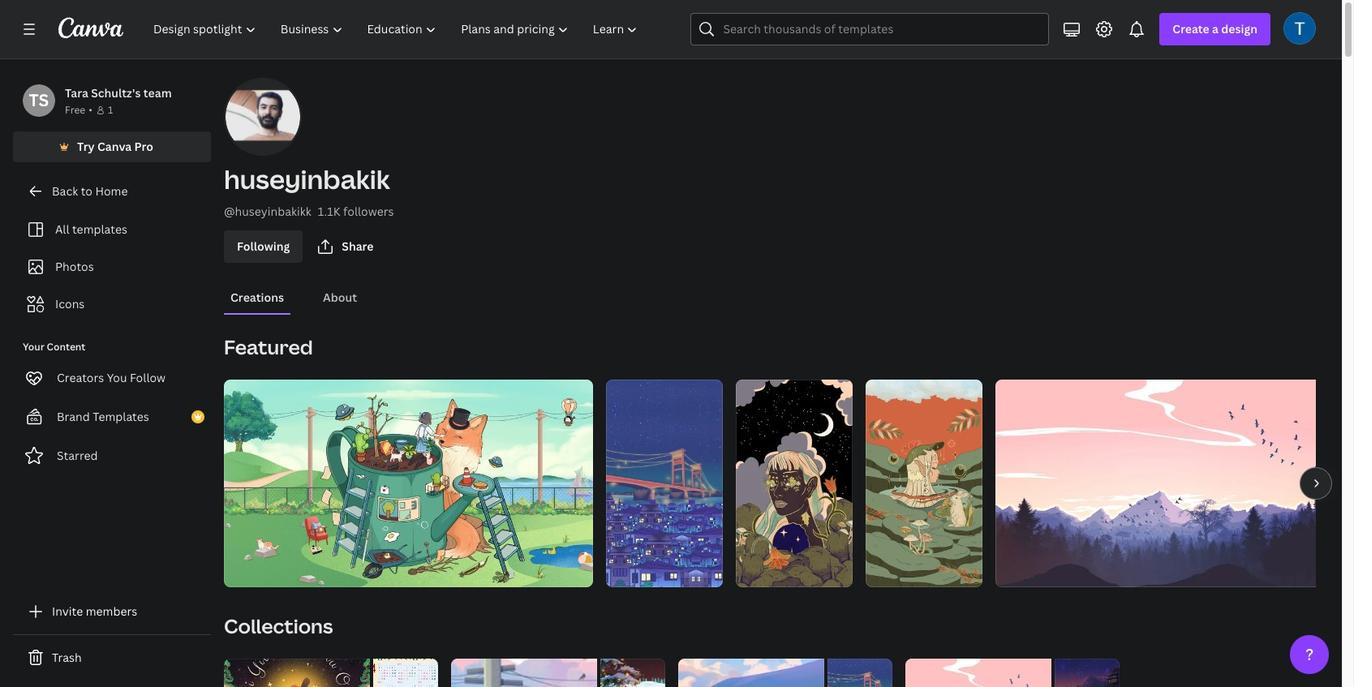 Task type: locate. For each thing, give the bounding box(es) containing it.
back
[[52, 183, 78, 199]]

@huseyinbakikk
[[224, 204, 311, 219]]

about
[[323, 290, 357, 305]]

your
[[23, 340, 44, 354]]

all templates link
[[23, 214, 201, 245]]

create
[[1173, 21, 1210, 37]]

brand
[[57, 409, 90, 424]]

invite
[[52, 604, 83, 619]]

group
[[224, 373, 593, 587], [606, 373, 723, 587], [736, 373, 853, 587], [866, 373, 983, 587], [996, 373, 1354, 587]]

invite members button
[[13, 596, 211, 628]]

follow
[[130, 370, 166, 385]]

home
[[95, 183, 128, 199]]

create a design button
[[1160, 13, 1271, 45]]

tara schultz image
[[1284, 12, 1316, 45]]

share button
[[309, 230, 387, 263]]

photos
[[55, 259, 94, 274]]

huseyinbakik @huseyinbakikk 1.1k followers
[[224, 161, 394, 219]]

free
[[65, 103, 85, 117]]

creations
[[230, 290, 284, 305]]

about button
[[316, 282, 364, 313]]

templates
[[93, 409, 149, 424]]

back to home link
[[13, 175, 211, 208]]

all
[[55, 222, 69, 237]]

None search field
[[691, 13, 1049, 45]]

5 group from the left
[[996, 373, 1354, 587]]

1.1k
[[318, 204, 340, 219]]

tara schultz's team image
[[23, 84, 55, 117]]

starred link
[[13, 440, 211, 472]]

create a design
[[1173, 21, 1258, 37]]

huseyinbakik
[[224, 161, 390, 196]]

brand templates link
[[13, 401, 211, 433]]

brand templates
[[57, 409, 149, 424]]

2 group from the left
[[606, 373, 723, 587]]

followers
[[343, 204, 394, 219]]



Task type: describe. For each thing, give the bounding box(es) containing it.
following button
[[224, 230, 303, 263]]

free •
[[65, 103, 92, 117]]

members
[[86, 604, 137, 619]]

starred
[[57, 448, 98, 463]]

icons
[[55, 296, 85, 312]]

share
[[342, 239, 374, 254]]

creations button
[[224, 282, 290, 313]]

creators you follow
[[57, 370, 166, 385]]

you
[[107, 370, 127, 385]]

schultz's
[[91, 85, 141, 101]]

try
[[77, 139, 95, 154]]

4 group from the left
[[866, 373, 983, 587]]

3 group from the left
[[736, 373, 853, 587]]

design
[[1221, 21, 1258, 37]]

pro
[[134, 139, 153, 154]]

following
[[237, 239, 290, 254]]

canva
[[97, 139, 132, 154]]

•
[[89, 103, 92, 117]]

tara schultz's team element
[[23, 84, 55, 117]]

top level navigation element
[[143, 13, 652, 45]]

tara schultz's team
[[65, 85, 172, 101]]

1 group from the left
[[224, 373, 593, 587]]

featured
[[224, 333, 313, 360]]

collections
[[224, 613, 333, 639]]

to
[[81, 183, 92, 199]]

icons link
[[23, 289, 201, 320]]

a
[[1212, 21, 1219, 37]]

creators you follow link
[[13, 362, 211, 394]]

invite members
[[52, 604, 137, 619]]

creators
[[57, 370, 104, 385]]

all templates
[[55, 222, 127, 237]]

trash link
[[13, 642, 211, 674]]

photos link
[[23, 252, 201, 282]]

Search search field
[[723, 14, 1039, 45]]

try canva pro
[[77, 139, 153, 154]]

1
[[108, 103, 113, 117]]

content
[[47, 340, 85, 354]]

try canva pro button
[[13, 131, 211, 162]]

tara
[[65, 85, 88, 101]]

templates
[[72, 222, 127, 237]]

your content
[[23, 340, 85, 354]]

trash
[[52, 650, 82, 665]]

back to home
[[52, 183, 128, 199]]

team
[[143, 85, 172, 101]]



Task type: vqa. For each thing, say whether or not it's contained in the screenshot.
design
yes



